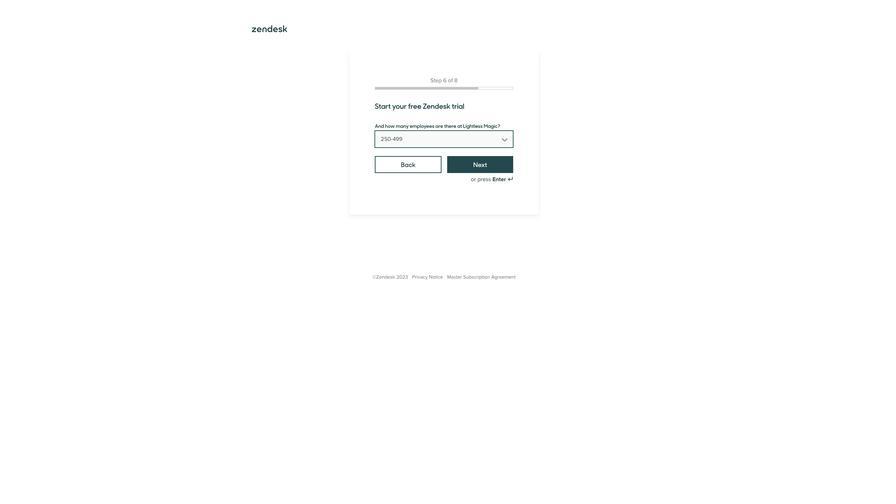 Task type: describe. For each thing, give the bounding box(es) containing it.
lightless
[[463, 122, 483, 129]]

privacy notice
[[412, 274, 443, 280]]

privacy
[[412, 274, 428, 280]]

next
[[474, 160, 488, 169]]

master subscription agreement link
[[448, 274, 516, 280]]

there
[[444, 122, 457, 129]]

start
[[375, 101, 391, 111]]

how
[[385, 122, 395, 129]]

6
[[444, 77, 447, 84]]

©zendesk
[[373, 274, 395, 280]]

subscription
[[464, 274, 490, 280]]

free
[[408, 101, 422, 111]]

are
[[436, 122, 444, 129]]

trial
[[452, 101, 465, 111]]

your
[[392, 101, 407, 111]]

step
[[431, 77, 442, 84]]

notice
[[429, 274, 443, 280]]

zendesk
[[423, 101, 451, 111]]

©zendesk 2023
[[373, 274, 408, 280]]

next button
[[448, 156, 514, 173]]

of
[[448, 77, 453, 84]]

start your free zendesk trial
[[375, 101, 465, 111]]



Task type: locate. For each thing, give the bounding box(es) containing it.
back button
[[375, 156, 442, 173]]

press
[[478, 176, 491, 183]]

?
[[498, 122, 501, 129]]

agreement
[[492, 274, 516, 280]]

master
[[448, 274, 462, 280]]

employees
[[410, 122, 435, 129]]

and how many employees are there at lightless magic ?
[[375, 122, 501, 129]]

or press enter
[[471, 176, 507, 183]]

master subscription agreement
[[448, 274, 516, 280]]

zendesk image
[[252, 25, 288, 32]]

step 6 of 8
[[431, 77, 458, 84]]

©zendesk 2023 link
[[373, 274, 408, 280]]

and
[[375, 122, 384, 129]]

enter
[[493, 176, 507, 183]]

enter image
[[508, 177, 514, 182]]

at
[[458, 122, 462, 129]]

back
[[401, 160, 416, 169]]

many
[[396, 122, 409, 129]]

or
[[471, 176, 476, 183]]

magic
[[484, 122, 498, 129]]

privacy notice link
[[412, 274, 443, 280]]

2023
[[397, 274, 408, 280]]

8
[[455, 77, 458, 84]]



